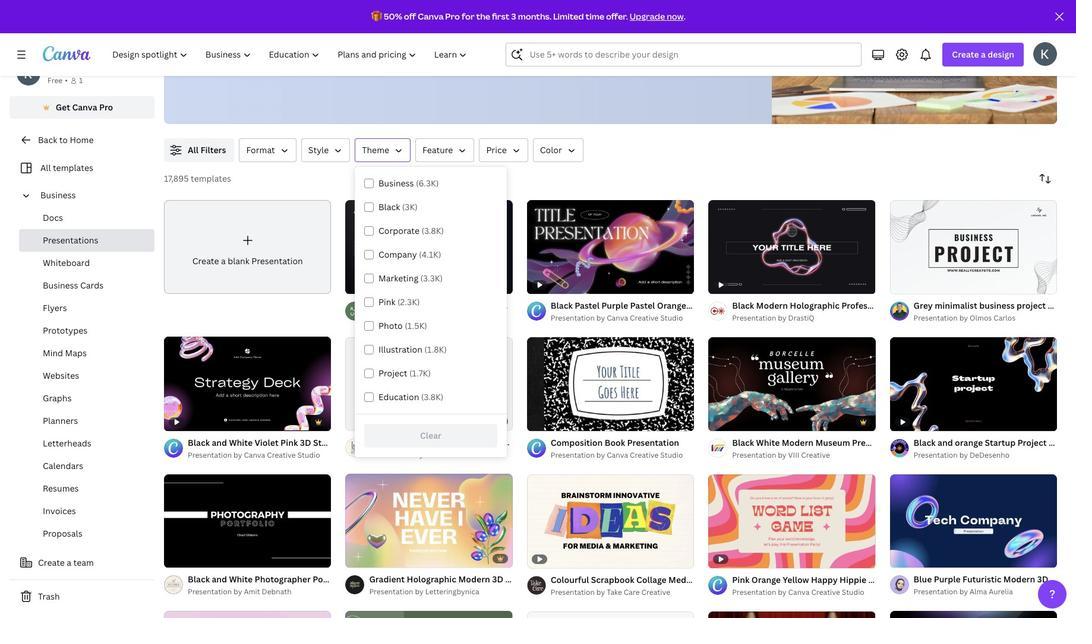 Task type: describe. For each thing, give the bounding box(es) containing it.
black and white photographer portfolio presentation presentation by amit debnath
[[188, 574, 403, 597]]

black for black and orange startup project modern presentation by dedesenho
[[914, 437, 936, 449]]

back to home link
[[10, 128, 155, 152]]

carlos
[[994, 313, 1016, 323]]

so
[[378, 48, 389, 61]]

photographer
[[255, 574, 311, 586]]

and inside design a presentation that blows your audience away with our stunning collection of high-quality slide templates. free to personalize online so you can collaborate and present with your colleagues.
[[484, 48, 501, 61]]

slide
[[183, 48, 205, 61]]

1 of 25
[[535, 417, 556, 426]]

presentation
[[224, 32, 283, 45]]

modern inside "black white modern museum presentation presentation by viii creative"
[[782, 437, 814, 449]]

gradient inside black and gray gradient professional presentation presentation by rafiico studio
[[432, 300, 467, 311]]

game
[[909, 575, 932, 586]]

templates.
[[207, 48, 256, 61]]

business cards
[[43, 280, 104, 291]]

1 for presentation by canva creative studio
[[535, 417, 539, 426]]

yellow
[[783, 575, 809, 586]]

prototypes
[[43, 325, 87, 336]]

by inside composition book presentation presentation by canva creative studio
[[597, 450, 605, 461]]

presentation by take care creative link
[[551, 587, 694, 599]]

personalize
[[292, 48, 345, 61]]

black and orange startup project modern link
[[914, 437, 1076, 450]]

a for blank
[[221, 256, 226, 267]]

team
[[73, 558, 94, 569]]

Sort by button
[[1034, 167, 1057, 191]]

create a design button
[[943, 43, 1024, 67]]

blows
[[307, 32, 334, 45]]

black modern holographic professional presentation link
[[732, 300, 946, 313]]

composition
[[551, 437, 603, 449]]

portfolio inside gradient minimal portfolio proposal presentation presentation by la-porto co
[[441, 437, 477, 448]]

white for black and white violet pink 3d strategy deck business presentation
[[229, 437, 253, 448]]

a for presentation
[[216, 32, 222, 45]]

black white modern museum presentation link
[[732, 437, 904, 450]]

of for presentation by alma aurelia
[[903, 554, 910, 563]]

you
[[391, 48, 408, 61]]

by inside colourful scrapbook collage media marketing brainstorm presentation presentation by take care creative
[[597, 588, 605, 598]]

composition book presentation image
[[527, 338, 694, 432]]

business for business (6.3k)
[[379, 178, 414, 189]]

letterheads
[[43, 438, 91, 449]]

a for design
[[981, 49, 986, 60]]

letteringbynica
[[425, 587, 480, 597]]

(1.5k)
[[405, 320, 427, 332]]

professional inside black and gray gradient professional presentation presentation by rafiico studio
[[469, 300, 519, 311]]

gradient minimal portfolio proposal presentation link
[[369, 436, 569, 449]]

startup
[[985, 437, 1016, 449]]

dedesenho
[[970, 450, 1010, 461]]

websites
[[43, 370, 79, 382]]

gradient minimal portfolio proposal presentation presentation by la-porto co
[[369, 437, 569, 460]]

marketing inside colourful scrapbook collage media marketing brainstorm presentation presentation by take care creative
[[696, 575, 736, 586]]

and inside black and orange startup project modern presentation by dedesenho
[[938, 437, 953, 449]]

black white modern museum presentation presentation by viii creative
[[732, 437, 904, 461]]

1 for presentation by letteringbynica
[[354, 554, 357, 563]]

a for team
[[67, 558, 71, 569]]

of for presentation by viii creative
[[722, 417, 729, 426]]

3d
[[300, 437, 311, 448]]

that
[[285, 32, 304, 45]]

presentation by canva creative studio link for pink orange yellow happy hippie word list game presentation party
[[732, 587, 876, 599]]

templates for all templates
[[53, 162, 93, 174]]

creative inside pink orange yellow happy hippie word list game presentation party presentation by canva creative studio
[[812, 588, 840, 598]]

top level navigation element
[[105, 43, 478, 67]]

17,895
[[164, 173, 189, 184]]

.
[[684, 11, 686, 22]]

get
[[56, 102, 70, 113]]

limited
[[553, 11, 584, 22]]

personal
[[48, 62, 83, 74]]

online
[[347, 48, 376, 61]]

pink for pink (2.3k)
[[379, 297, 396, 308]]

0 horizontal spatial free
[[48, 75, 63, 86]]

presentation by viii creative link
[[732, 450, 876, 462]]

1 of 20 link
[[709, 338, 876, 432]]

0 vertical spatial project
[[379, 368, 407, 379]]

present inside grey minimalist business project present presentation by olmos carlos
[[1048, 300, 1076, 311]]

10 for black and orange startup project modern
[[912, 554, 920, 563]]

presentation inside grey minimalist business project present presentation by olmos carlos
[[914, 313, 958, 323]]

months.
[[518, 11, 552, 22]]

color button
[[533, 138, 584, 162]]

planners
[[43, 415, 78, 427]]

1 of 10 link for orange
[[890, 475, 1057, 569]]

by inside gradient minimal portfolio proposal presentation presentation by la-porto co
[[415, 450, 424, 460]]

docs link
[[19, 207, 155, 229]]

docs
[[43, 212, 63, 223]]

project (1.7k)
[[379, 368, 431, 379]]

1 of 10 for gradient
[[354, 554, 375, 563]]

canva inside black and white violet pink 3d strategy deck business presentation presentation by canva creative studio
[[244, 450, 265, 460]]

price
[[486, 144, 507, 156]]

theme button
[[355, 138, 411, 162]]

upgrade now button
[[630, 11, 684, 22]]

and for presentation
[[212, 437, 227, 448]]

black white modern museum presentation image
[[709, 338, 876, 432]]

by inside black and white violet pink 3d strategy deck business presentation presentation by canva creative studio
[[234, 450, 242, 460]]

present inside design a presentation that blows your audience away with our stunning collection of high-quality slide templates. free to personalize online so you can collaborate and present with your colleagues.
[[503, 48, 539, 61]]

1 of 10 for black
[[898, 554, 920, 563]]

presentation inside black and orange startup project modern presentation by dedesenho
[[914, 450, 958, 461]]

presentation by alma aurelia
[[914, 587, 1013, 598]]

black for black white modern museum presentation presentation by viii creative
[[732, 437, 754, 449]]

(1.7k)
[[409, 368, 431, 379]]

business inside black and white violet pink 3d strategy deck business presentation presentation by canva creative studio
[[372, 437, 407, 448]]

style
[[308, 144, 329, 156]]

free inside design a presentation that blows your audience away with our stunning collection of high-quality slide templates. free to personalize online so you can collaborate and present with your colleagues.
[[258, 48, 278, 61]]

planners link
[[19, 410, 155, 433]]

book
[[605, 437, 625, 449]]

kendall parks image
[[1034, 42, 1057, 66]]

0 vertical spatial pro
[[445, 11, 460, 22]]

orange
[[752, 575, 781, 586]]

black and gray gradient professional presentation link
[[369, 299, 573, 312]]

style button
[[301, 138, 350, 162]]

presentation inside "link"
[[252, 256, 303, 267]]

create a blank presentation element
[[164, 200, 331, 294]]

modern
[[1049, 437, 1076, 449]]

dark modern corporate app development startup pitch deck presentation image
[[890, 612, 1057, 619]]

creative inside colourful scrapbook collage media marketing brainstorm presentation presentation by take care creative
[[642, 588, 670, 598]]

offer.
[[606, 11, 628, 22]]

collage
[[637, 575, 667, 586]]

composition book presentation link
[[551, 437, 683, 450]]

black and white photographer portfolio presentation image
[[164, 474, 331, 569]]

white inside "black white modern museum presentation presentation by viii creative"
[[756, 437, 780, 449]]

creative inside composition book presentation presentation by canva creative studio
[[630, 450, 659, 461]]

canva inside pink orange yellow happy hippie word list game presentation party presentation by canva creative studio
[[788, 588, 810, 598]]

education
[[379, 392, 419, 403]]

business for business cards
[[43, 280, 78, 291]]

presentation by letteringbynica link
[[369, 586, 513, 598]]

presentation by amit debnath link
[[188, 587, 331, 599]]

letterheads link
[[19, 433, 155, 455]]

la-
[[425, 450, 437, 460]]

porto
[[437, 450, 456, 460]]

1 of 25 link
[[527, 338, 694, 432]]

grey minimalist business project present presentation by olmos carlos
[[914, 300, 1076, 323]]

creative inside black and white violet pink 3d strategy deck business presentation presentation by canva creative studio
[[267, 450, 296, 460]]

blue purple futuristic modern 3d tech company business presentation image
[[890, 475, 1057, 569]]

0 vertical spatial marketing
[[379, 273, 419, 284]]

modern pitch deck presentation template image
[[527, 612, 694, 619]]

all for all filters
[[188, 144, 199, 156]]

format button
[[239, 138, 297, 162]]

colleagues.
[[587, 48, 638, 61]]

brainstorm
[[738, 575, 784, 586]]

free •
[[48, 75, 68, 86]]

get canva pro
[[56, 102, 113, 113]]

theme
[[362, 144, 389, 156]]

list
[[892, 575, 907, 586]]

back
[[38, 134, 57, 146]]

(3k)
[[402, 201, 418, 213]]

project inside black and orange startup project modern presentation by dedesenho
[[1018, 437, 1047, 449]]

1 vertical spatial your
[[563, 48, 584, 61]]

and for studio
[[393, 300, 409, 311]]

strategy
[[313, 437, 347, 448]]

calendars link
[[19, 455, 155, 478]]



Task type: locate. For each thing, give the bounding box(es) containing it.
black inside black and white violet pink 3d strategy deck business presentation presentation by canva creative studio
[[188, 437, 210, 448]]

presentation by olmos carlos link
[[914, 312, 1057, 324]]

business inside business cards "link"
[[43, 280, 78, 291]]

1 horizontal spatial pro
[[445, 11, 460, 22]]

black for black and gray gradient professional presentation presentation by rafiico studio
[[369, 300, 391, 311]]

black inside black and orange startup project modern presentation by dedesenho
[[914, 437, 936, 449]]

1 horizontal spatial 1 of 10 link
[[890, 475, 1057, 569]]

0 horizontal spatial your
[[336, 32, 357, 45]]

create for create a blank presentation
[[192, 256, 219, 267]]

(3.8k) for education (3.8k)
[[421, 392, 444, 403]]

create left design
[[952, 49, 979, 60]]

take
[[607, 588, 622, 598]]

business link
[[36, 184, 147, 207]]

a inside "link"
[[221, 256, 226, 267]]

1
[[79, 75, 83, 86], [898, 280, 902, 289], [535, 417, 539, 426], [717, 417, 720, 426], [354, 554, 357, 563], [898, 554, 902, 563]]

professional inside black modern holographic professional presentation presentation by drastiq
[[842, 300, 892, 312]]

all inside all templates link
[[40, 162, 51, 174]]

with left our
[[429, 32, 449, 45]]

aurelia
[[989, 587, 1013, 598]]

1 horizontal spatial create
[[192, 256, 219, 267]]

1 horizontal spatial present
[[1048, 300, 1076, 311]]

1 horizontal spatial free
[[258, 48, 278, 61]]

1 vertical spatial pink
[[281, 437, 298, 448]]

1 horizontal spatial 1 of 10
[[898, 554, 920, 563]]

presentation by canva creative studio link for black and white violet pink 3d strategy deck business presentation
[[188, 450, 331, 462]]

1 of 20
[[717, 417, 738, 426]]

by inside black and white photographer portfolio presentation presentation by amit debnath
[[234, 587, 242, 597]]

of for presentation by letteringbynica
[[359, 554, 366, 563]]

1 vertical spatial with
[[541, 48, 561, 61]]

mind
[[43, 348, 63, 359]]

to down the that
[[280, 48, 290, 61]]

and inside black and gray gradient professional presentation presentation by rafiico studio
[[393, 300, 409, 311]]

1 horizontal spatial marketing
[[696, 575, 736, 586]]

create inside "link"
[[192, 256, 219, 267]]

gradient up presentation by rafiico studio "link"
[[432, 300, 467, 311]]

1 of 10 link for portfolio
[[346, 474, 513, 568]]

studio inside pink orange yellow happy hippie word list game presentation party presentation by canva creative studio
[[842, 588, 865, 598]]

1 vertical spatial all
[[40, 162, 51, 174]]

pink left "3d"
[[281, 437, 298, 448]]

1 of 14
[[898, 280, 919, 289]]

create a design
[[952, 49, 1015, 60]]

of for presentation by olmos carlos
[[903, 280, 910, 289]]

pink left orange
[[732, 575, 750, 586]]

create for create a design
[[952, 49, 979, 60]]

gradient holographic modern 3d floral never have i ever kpop fandom edition presentation image
[[346, 474, 513, 568]]

1 vertical spatial marketing
[[696, 575, 736, 586]]

for
[[462, 11, 475, 22]]

free down presentation
[[258, 48, 278, 61]]

clear
[[420, 431, 442, 442]]

and up presentation by amit debnath link
[[212, 574, 227, 586]]

1 vertical spatial project
[[1018, 437, 1047, 449]]

and left orange
[[938, 437, 953, 449]]

0 vertical spatial (3.8k)
[[422, 225, 444, 237]]

get canva pro button
[[10, 96, 155, 119]]

0 vertical spatial create
[[952, 49, 979, 60]]

company (4.1k)
[[379, 249, 441, 260]]

0 horizontal spatial marketing
[[379, 273, 419, 284]]

14
[[912, 280, 919, 289]]

gradient inside gradient minimal portfolio proposal presentation presentation by la-porto co
[[369, 437, 405, 448]]

black for black and white photographer portfolio presentation presentation by amit debnath
[[188, 574, 210, 586]]

white up amit
[[229, 574, 253, 586]]

1 for presentation by alma aurelia
[[898, 554, 902, 563]]

your
[[336, 32, 357, 45], [563, 48, 584, 61]]

black inside "black white modern museum presentation presentation by viii creative"
[[732, 437, 754, 449]]

0 vertical spatial modern
[[756, 300, 788, 312]]

maps
[[65, 348, 87, 359]]

0 horizontal spatial 1 of 10
[[354, 554, 375, 563]]

pink orange yellow happy hippie word list game presentation party link
[[732, 574, 1010, 587]]

1 vertical spatial (3.8k)
[[421, 392, 444, 403]]

business right deck
[[372, 437, 407, 448]]

black inside black and gray gradient professional presentation presentation by rafiico studio
[[369, 300, 391, 311]]

pink for pink orange yellow happy hippie word list game presentation party presentation by canva creative studio
[[732, 575, 750, 586]]

flyers
[[43, 303, 67, 314]]

all inside all filters button
[[188, 144, 199, 156]]

black inside black and white photographer portfolio presentation presentation by amit debnath
[[188, 574, 210, 586]]

canva inside button
[[72, 102, 97, 113]]

business
[[379, 178, 414, 189], [40, 190, 76, 201], [43, 280, 78, 291], [372, 437, 407, 448]]

and left gray
[[393, 300, 409, 311]]

grey minimalist business project presentation image
[[890, 200, 1057, 294]]

marketing right media
[[696, 575, 736, 586]]

None search field
[[506, 43, 862, 67]]

create inside dropdown button
[[952, 49, 979, 60]]

white for black and white photographer portfolio presentation
[[229, 574, 253, 586]]

white inside black and white violet pink 3d strategy deck business presentation presentation by canva creative studio
[[229, 437, 253, 448]]

business for business
[[40, 190, 76, 201]]

violet
[[255, 437, 279, 448]]

1 horizontal spatial all
[[188, 144, 199, 156]]

modern inside black modern holographic professional presentation presentation by drastiq
[[756, 300, 788, 312]]

create inside button
[[38, 558, 65, 569]]

to inside design a presentation that blows your audience away with our stunning collection of high-quality slide templates. free to personalize online so you can collaborate and present with your colleagues.
[[280, 48, 290, 61]]

white up presentation by viii creative link
[[756, 437, 780, 449]]

audience
[[359, 32, 401, 45]]

with
[[429, 32, 449, 45], [541, 48, 561, 61]]

calendars
[[43, 461, 83, 472]]

pro up back to home link
[[99, 102, 113, 113]]

business up black (3k)
[[379, 178, 414, 189]]

happy
[[811, 575, 838, 586]]

back to home
[[38, 134, 94, 146]]

co
[[458, 450, 467, 460]]

grey
[[914, 300, 933, 311]]

🎁
[[372, 11, 382, 22]]

free left •
[[48, 75, 63, 86]]

black
[[379, 201, 400, 213], [369, 300, 391, 311], [732, 300, 754, 312], [188, 437, 210, 448], [732, 437, 754, 449], [914, 437, 936, 449], [188, 574, 210, 586]]

0 horizontal spatial 10
[[367, 554, 375, 563]]

with down collection at top
[[541, 48, 561, 61]]

and inside black and white photographer portfolio presentation presentation by amit debnath
[[212, 574, 227, 586]]

10 for gradient minimal portfolio proposal presentation
[[367, 554, 375, 563]]

0 horizontal spatial professional
[[469, 300, 519, 311]]

a inside dropdown button
[[981, 49, 986, 60]]

0 horizontal spatial project
[[379, 368, 407, 379]]

proposals
[[43, 528, 82, 540]]

of for presentation by canva creative studio
[[540, 417, 547, 426]]

presentation by alma aurelia link
[[914, 587, 1057, 599]]

templates down filters
[[191, 173, 231, 184]]

modern up viii
[[782, 437, 814, 449]]

(3.3k)
[[421, 273, 443, 284]]

white
[[229, 437, 253, 448], [756, 437, 780, 449], [229, 574, 253, 586]]

0 vertical spatial with
[[429, 32, 449, 45]]

our
[[451, 32, 467, 45]]

and inside black and white violet pink 3d strategy deck business presentation presentation by canva creative studio
[[212, 437, 227, 448]]

create down "proposals"
[[38, 558, 65, 569]]

home
[[70, 134, 94, 146]]

pink inside pink orange yellow happy hippie word list game presentation party presentation by canva creative studio
[[732, 575, 750, 586]]

1 vertical spatial gradient
[[369, 437, 405, 448]]

0 vertical spatial gradient
[[432, 300, 467, 311]]

time
[[586, 11, 605, 22]]

business inside the business link
[[40, 190, 76, 201]]

black for black and white violet pink 3d strategy deck business presentation presentation by canva creative studio
[[188, 437, 210, 448]]

Search search field
[[530, 43, 854, 66]]

trash
[[38, 591, 60, 603]]

pink left (2.3k)
[[379, 297, 396, 308]]

1 horizontal spatial professional
[[842, 300, 892, 312]]

professional right holographic
[[842, 300, 892, 312]]

templates down back to home at left
[[53, 162, 93, 174]]

create left "blank" on the top
[[192, 256, 219, 267]]

debnath
[[262, 587, 292, 597]]

1 horizontal spatial your
[[563, 48, 584, 61]]

a up the templates.
[[216, 32, 222, 45]]

all for all templates
[[40, 162, 51, 174]]

2 vertical spatial create
[[38, 558, 65, 569]]

canva inside composition book presentation presentation by canva creative studio
[[607, 450, 628, 461]]

scrapbook
[[591, 575, 635, 586]]

(6.3k)
[[416, 178, 439, 189]]

0 horizontal spatial pink
[[281, 437, 298, 448]]

black and white photographer portfolio presentation link
[[188, 574, 403, 587]]

your down high-
[[563, 48, 584, 61]]

a inside button
[[67, 558, 71, 569]]

of inside 'link'
[[722, 417, 729, 426]]

quality
[[594, 32, 626, 45]]

project left modern
[[1018, 437, 1047, 449]]

1 horizontal spatial with
[[541, 48, 561, 61]]

pink
[[379, 297, 396, 308], [281, 437, 298, 448], [732, 575, 750, 586]]

design
[[183, 32, 214, 45]]

0 horizontal spatial present
[[503, 48, 539, 61]]

black and white violet pink 3d strategy deck business presentation presentation by canva creative studio
[[188, 437, 461, 460]]

viii
[[788, 450, 800, 461]]

0 vertical spatial all
[[188, 144, 199, 156]]

by inside pink orange yellow happy hippie word list game presentation party presentation by canva creative studio
[[778, 588, 787, 598]]

templates for 17,895 templates
[[191, 173, 231, 184]]

1 of 14 link
[[890, 200, 1057, 294]]

black inside black modern holographic professional presentation presentation by drastiq
[[732, 300, 754, 312]]

0 horizontal spatial with
[[429, 32, 449, 45]]

illustration
[[379, 344, 423, 355]]

(3.8k) up (4.1k)
[[422, 225, 444, 237]]

portfolio up co
[[441, 437, 477, 448]]

1 horizontal spatial templates
[[191, 173, 231, 184]]

off
[[404, 11, 416, 22]]

0 horizontal spatial templates
[[53, 162, 93, 174]]

black and white violet pink 3d strategy deck business presentation link
[[188, 437, 461, 450]]

0 vertical spatial free
[[258, 48, 278, 61]]

present right project
[[1048, 300, 1076, 311]]

pro inside button
[[99, 102, 113, 113]]

mind maps link
[[19, 342, 155, 365]]

studio inside composition book presentation presentation by canva creative studio
[[661, 450, 683, 461]]

a inside design a presentation that blows your audience away with our stunning collection of high-quality slide templates. free to personalize online so you can collaborate and present with your colleagues.
[[216, 32, 222, 45]]

1 horizontal spatial pink
[[379, 297, 396, 308]]

composition book presentation presentation by canva creative studio
[[551, 437, 683, 461]]

0 horizontal spatial portfolio
[[313, 574, 349, 586]]

white left violet
[[229, 437, 253, 448]]

portfolio inside black and white photographer portfolio presentation presentation by amit debnath
[[313, 574, 349, 586]]

creative
[[630, 313, 659, 324], [267, 450, 296, 460], [630, 450, 659, 461], [801, 450, 830, 461], [812, 588, 840, 598], [642, 588, 670, 598]]

1 horizontal spatial portfolio
[[441, 437, 477, 448]]

of inside design a presentation that blows your audience away with our stunning collection of high-quality slide templates. free to personalize online so you can collaborate and present with your colleagues.
[[559, 32, 569, 45]]

clear button
[[364, 425, 497, 448]]

creative inside "black white modern museum presentation presentation by viii creative"
[[801, 450, 830, 461]]

1 vertical spatial portfolio
[[313, 574, 349, 586]]

black for black modern holographic professional presentation presentation by drastiq
[[732, 300, 754, 312]]

1 horizontal spatial project
[[1018, 437, 1047, 449]]

(3.8k) for corporate (3.8k)
[[422, 225, 444, 237]]

pink and yellow colorful makeup company business presentation image
[[164, 611, 331, 619]]

all left filters
[[188, 144, 199, 156]]

collaborate
[[429, 48, 481, 61]]

white inside black and white photographer portfolio presentation presentation by amit debnath
[[229, 574, 253, 586]]

by inside grey minimalist business project present presentation by olmos carlos
[[960, 313, 968, 323]]

(3.8k) down (1.7k)
[[421, 392, 444, 403]]

by inside black and gray gradient professional presentation presentation by rafiico studio
[[415, 313, 424, 323]]

black for black (3k)
[[379, 201, 400, 213]]

1 inside 'link'
[[717, 417, 720, 426]]

0 horizontal spatial pro
[[99, 102, 113, 113]]

care
[[624, 588, 640, 598]]

2 horizontal spatial create
[[952, 49, 979, 60]]

the
[[476, 11, 490, 22]]

1 vertical spatial free
[[48, 75, 63, 86]]

0 horizontal spatial 1 of 10 link
[[346, 474, 513, 568]]

by inside "black white modern museum presentation presentation by viii creative"
[[778, 450, 787, 461]]

0 vertical spatial your
[[336, 32, 357, 45]]

minimalist
[[935, 300, 978, 311]]

2 horizontal spatial pink
[[732, 575, 750, 586]]

all down back
[[40, 162, 51, 174]]

create for create a team
[[38, 558, 65, 569]]

all templates link
[[17, 157, 147, 179]]

studio inside black and gray gradient professional presentation presentation by rafiico studio
[[451, 313, 473, 323]]

gradient minimal portfolio proposal presentation image
[[346, 337, 513, 431]]

0 horizontal spatial all
[[40, 162, 51, 174]]

education (3.8k)
[[379, 392, 444, 403]]

black and gray gradient professional presentation image
[[346, 200, 513, 294]]

1 for presentation by viii creative
[[717, 417, 720, 426]]

gradient left minimal
[[369, 437, 405, 448]]

your up 'online'
[[336, 32, 357, 45]]

1 for presentation by olmos carlos
[[898, 280, 902, 289]]

to right back
[[59, 134, 68, 146]]

feature
[[423, 144, 453, 156]]

by
[[415, 313, 424, 323], [960, 313, 968, 323], [597, 313, 605, 324], [778, 313, 787, 324], [415, 450, 424, 460], [234, 450, 242, 460], [597, 450, 605, 461], [778, 450, 787, 461], [960, 450, 968, 461], [415, 587, 424, 597], [234, 587, 242, 597], [960, 587, 968, 598], [778, 588, 787, 598], [597, 588, 605, 598]]

1 vertical spatial pro
[[99, 102, 113, 113]]

pro left for
[[445, 11, 460, 22]]

by inside black modern holographic professional presentation presentation by drastiq
[[778, 313, 787, 324]]

0 vertical spatial present
[[503, 48, 539, 61]]

pink inside black and white violet pink 3d strategy deck business presentation presentation by canva creative studio
[[281, 437, 298, 448]]

1 vertical spatial modern
[[782, 437, 814, 449]]

1 horizontal spatial 10
[[912, 554, 920, 563]]

presentation by canva creative studio link for composition book presentation
[[551, 450, 683, 462]]

1 vertical spatial to
[[59, 134, 68, 146]]

modern up presentation by drastiq link
[[756, 300, 788, 312]]

studio inside black and white violet pink 3d strategy deck business presentation presentation by canva creative studio
[[298, 450, 320, 460]]

0 horizontal spatial create
[[38, 558, 65, 569]]

marketing (3.3k)
[[379, 273, 443, 284]]

mind maps
[[43, 348, 87, 359]]

0 horizontal spatial gradient
[[369, 437, 405, 448]]

1 vertical spatial present
[[1048, 300, 1076, 311]]

marketing up pink (2.3k)
[[379, 273, 419, 284]]

create a blank presentation link
[[164, 200, 331, 294]]

project up education
[[379, 368, 407, 379]]

2 vertical spatial pink
[[732, 575, 750, 586]]

1 horizontal spatial to
[[280, 48, 290, 61]]

1 horizontal spatial gradient
[[432, 300, 467, 311]]

and left violet
[[212, 437, 227, 448]]

hippie
[[840, 575, 867, 586]]

business up flyers
[[43, 280, 78, 291]]

a left design
[[981, 49, 986, 60]]

business up docs
[[40, 190, 76, 201]]

invoices link
[[19, 500, 155, 523]]

(2.3k)
[[398, 297, 420, 308]]

whiteboard
[[43, 257, 90, 269]]

business cards link
[[19, 275, 155, 297]]

and for debnath
[[212, 574, 227, 586]]

professional up presentation by rafiico studio "link"
[[469, 300, 519, 311]]

proposals link
[[19, 523, 155, 546]]

0 horizontal spatial to
[[59, 134, 68, 146]]

free
[[258, 48, 278, 61], [48, 75, 63, 86]]

filters
[[201, 144, 226, 156]]

1 vertical spatial create
[[192, 256, 219, 267]]

present down collection at top
[[503, 48, 539, 61]]

0 vertical spatial portfolio
[[441, 437, 477, 448]]

0 vertical spatial pink
[[379, 297, 396, 308]]

pink (2.3k)
[[379, 297, 420, 308]]

a left team
[[67, 558, 71, 569]]

project
[[379, 368, 407, 379], [1018, 437, 1047, 449]]

by inside black and orange startup project modern presentation by dedesenho
[[960, 450, 968, 461]]

and down stunning
[[484, 48, 501, 61]]

portfolio right photographer on the left bottom
[[313, 574, 349, 586]]

photo (1.5k)
[[379, 320, 427, 332]]

a left "blank" on the top
[[221, 256, 226, 267]]

0 vertical spatial to
[[280, 48, 290, 61]]

olmos
[[970, 313, 992, 323]]



Task type: vqa. For each thing, say whether or not it's contained in the screenshot.
presentation
yes



